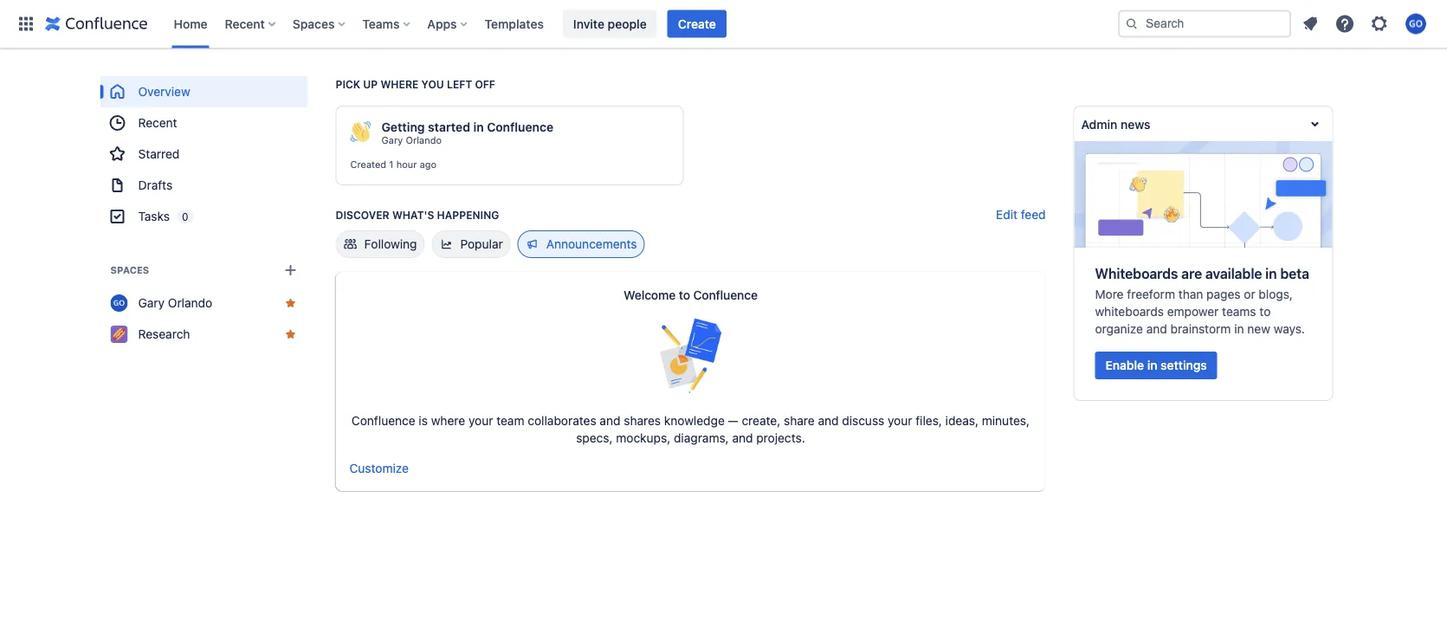 Task type: locate. For each thing, give the bounding box(es) containing it.
recent up starred
[[138, 116, 177, 130]]

available
[[1206, 265, 1263, 282]]

0 horizontal spatial spaces
[[110, 265, 149, 276]]

1 horizontal spatial gary
[[382, 135, 403, 146]]

0 vertical spatial where
[[381, 78, 419, 90]]

spaces up gary orlando
[[110, 265, 149, 276]]

create a space image
[[280, 260, 301, 281]]

to right welcome at the left of the page
[[679, 288, 690, 302]]

0 vertical spatial orlando
[[406, 135, 442, 146]]

0 vertical spatial gary orlando link
[[382, 134, 442, 146]]

your left files,
[[888, 414, 913, 428]]

popular button
[[432, 230, 511, 258]]

welcome
[[624, 288, 676, 302]]

gary inside getting started in confluence gary orlando
[[382, 135, 403, 146]]

and down —
[[733, 431, 753, 445]]

discover
[[336, 209, 390, 221]]

created
[[350, 159, 387, 170]]

where right is
[[431, 414, 465, 428]]

group
[[100, 76, 308, 232]]

drafts link
[[100, 170, 308, 201]]

gary
[[382, 135, 403, 146], [138, 296, 165, 310]]

and down whiteboards
[[1147, 322, 1168, 336]]

0 vertical spatial recent
[[225, 16, 265, 31]]

unstar this space image inside "gary orlando" link
[[284, 296, 298, 310]]

1 unstar this space image from the top
[[284, 296, 298, 310]]

unstar this space image inside research link
[[284, 328, 298, 341]]

ago
[[420, 159, 437, 170]]

getting
[[382, 120, 425, 134]]

1 horizontal spatial confluence
[[487, 120, 554, 134]]

edit
[[996, 208, 1018, 222]]

confluence
[[487, 120, 554, 134], [694, 288, 758, 302], [352, 414, 416, 428]]

1 horizontal spatial your
[[888, 414, 913, 428]]

2 unstar this space image from the top
[[284, 328, 298, 341]]

0 horizontal spatial orlando
[[168, 296, 212, 310]]

ways.
[[1274, 322, 1306, 336]]

whiteboards
[[1096, 265, 1179, 282]]

discover what's happening
[[336, 209, 499, 221]]

0 horizontal spatial your
[[469, 414, 493, 428]]

recent right the 'home'
[[225, 16, 265, 31]]

0 vertical spatial unstar this space image
[[284, 296, 298, 310]]

up
[[363, 78, 378, 90]]

0 vertical spatial gary
[[382, 135, 403, 146]]

confluence inside getting started in confluence gary orlando
[[487, 120, 554, 134]]

spaces right 'recent' dropdown button
[[293, 16, 335, 31]]

1
[[389, 159, 394, 170]]

confluence down off
[[487, 120, 554, 134]]

pick
[[336, 78, 361, 90]]

in
[[474, 120, 484, 134], [1266, 265, 1278, 282], [1235, 322, 1245, 336], [1148, 358, 1158, 373]]

unstar this space image
[[284, 296, 298, 310], [284, 328, 298, 341]]

0 vertical spatial confluence
[[487, 120, 554, 134]]

gary down getting
[[382, 135, 403, 146]]

announcements
[[546, 237, 637, 251]]

1 vertical spatial orlando
[[168, 296, 212, 310]]

1 vertical spatial unstar this space image
[[284, 328, 298, 341]]

apps
[[428, 16, 457, 31]]

confluence image
[[45, 13, 148, 34], [45, 13, 148, 34]]

spaces
[[293, 16, 335, 31], [110, 265, 149, 276]]

0 horizontal spatial where
[[381, 78, 419, 90]]

1 vertical spatial recent
[[138, 116, 177, 130]]

0 horizontal spatial confluence
[[352, 414, 416, 428]]

0 vertical spatial spaces
[[293, 16, 335, 31]]

enable
[[1106, 358, 1145, 373]]

0 vertical spatial to
[[679, 288, 690, 302]]

recent
[[225, 16, 265, 31], [138, 116, 177, 130]]

home link
[[169, 10, 213, 38]]

team
[[497, 414, 525, 428]]

feed
[[1021, 208, 1046, 222]]

in down teams
[[1235, 322, 1245, 336]]

drafts
[[138, 178, 173, 192]]

1 horizontal spatial orlando
[[406, 135, 442, 146]]

1 vertical spatial gary orlando link
[[100, 288, 308, 319]]

1 horizontal spatial where
[[431, 414, 465, 428]]

—
[[728, 414, 739, 428]]

1 horizontal spatial to
[[1260, 304, 1271, 319]]

gary orlando link up hour
[[382, 134, 442, 146]]

orlando down getting
[[406, 135, 442, 146]]

2 your from the left
[[888, 414, 913, 428]]

where for you
[[381, 78, 419, 90]]

popular
[[461, 237, 503, 251]]

1 your from the left
[[469, 414, 493, 428]]

knowledge
[[664, 414, 725, 428]]

hour
[[397, 159, 417, 170]]

people
[[608, 16, 647, 31]]

2 vertical spatial confluence
[[352, 414, 416, 428]]

blogs,
[[1259, 287, 1294, 301]]

enable in settings link
[[1096, 352, 1218, 379]]

mockups,
[[616, 431, 671, 445]]

whiteboards are available in beta more freeform than pages or blogs, whiteboards empower teams to organize and brainstorm in new ways.
[[1096, 265, 1310, 336]]

confluence left is
[[352, 414, 416, 428]]

group containing overview
[[100, 76, 308, 232]]

2 horizontal spatial confluence
[[694, 288, 758, 302]]

recent inside dropdown button
[[225, 16, 265, 31]]

confluence right welcome at the left of the page
[[694, 288, 758, 302]]

where inside confluence is where your team collaborates and shares knowledge — create, share and discuss your files, ideas, minutes, specs, mockups, diagrams, and projects.
[[431, 414, 465, 428]]

started
[[428, 120, 470, 134]]

:wave: image
[[350, 121, 371, 142]]

overview link
[[100, 76, 308, 107]]

your left team
[[469, 414, 493, 428]]

where right up
[[381, 78, 419, 90]]

1 horizontal spatial gary orlando link
[[382, 134, 442, 146]]

to inside whiteboards are available in beta more freeform than pages or blogs, whiteboards empower teams to organize and brainstorm in new ways.
[[1260, 304, 1271, 319]]

are
[[1182, 265, 1203, 282]]

invite people
[[573, 16, 647, 31]]

where
[[381, 78, 419, 90], [431, 414, 465, 428]]

welcome to confluence
[[624, 288, 758, 302]]

1 vertical spatial to
[[1260, 304, 1271, 319]]

gary up research
[[138, 296, 165, 310]]

0 horizontal spatial gary
[[138, 296, 165, 310]]

gary orlando
[[138, 296, 212, 310]]

orlando up research link
[[168, 296, 212, 310]]

1 vertical spatial where
[[431, 414, 465, 428]]

1 horizontal spatial recent
[[225, 16, 265, 31]]

1 horizontal spatial spaces
[[293, 16, 335, 31]]

admin
[[1082, 117, 1118, 131]]

getting started in confluence gary orlando
[[382, 120, 554, 146]]

orlando
[[406, 135, 442, 146], [168, 296, 212, 310]]

left
[[447, 78, 472, 90]]

to
[[679, 288, 690, 302], [1260, 304, 1271, 319]]

spaces button
[[288, 10, 352, 38]]

minutes,
[[982, 414, 1030, 428]]

in inside getting started in confluence gary orlando
[[474, 120, 484, 134]]

create,
[[742, 414, 781, 428]]

banner
[[0, 0, 1448, 49]]

customize
[[350, 461, 409, 476]]

gary orlando link up research
[[100, 288, 308, 319]]

edit feed
[[996, 208, 1046, 222]]

in right started
[[474, 120, 484, 134]]

:wave: image
[[350, 121, 371, 142]]

admin news
[[1082, 117, 1151, 131]]

pick up where you left off
[[336, 78, 496, 90]]

starred
[[138, 147, 180, 161]]

to up "new"
[[1260, 304, 1271, 319]]

notification icon image
[[1301, 13, 1321, 34]]

and up specs,
[[600, 414, 621, 428]]

and right share
[[818, 414, 839, 428]]



Task type: describe. For each thing, give the bounding box(es) containing it.
announcements button
[[518, 230, 645, 258]]

invite
[[573, 16, 605, 31]]

pages
[[1207, 287, 1241, 301]]

you
[[422, 78, 444, 90]]

research
[[138, 327, 190, 341]]

following
[[364, 237, 417, 251]]

following button
[[336, 230, 425, 258]]

0
[[182, 211, 188, 223]]

banner containing home
[[0, 0, 1448, 49]]

teams button
[[357, 10, 417, 38]]

files,
[[916, 414, 943, 428]]

recent link
[[100, 107, 308, 139]]

share
[[784, 414, 815, 428]]

or
[[1244, 287, 1256, 301]]

more
[[1096, 287, 1124, 301]]

unstar this space image for gary orlando
[[284, 296, 298, 310]]

1 vertical spatial spaces
[[110, 265, 149, 276]]

appswitcher icon image
[[16, 13, 36, 34]]

create
[[678, 16, 716, 31]]

where for your
[[431, 414, 465, 428]]

recent button
[[220, 10, 282, 38]]

organize
[[1096, 322, 1144, 336]]

freeform
[[1128, 287, 1176, 301]]

and inside whiteboards are available in beta more freeform than pages or blogs, whiteboards empower teams to organize and brainstorm in new ways.
[[1147, 322, 1168, 336]]

in right 'enable'
[[1148, 358, 1158, 373]]

enable in settings
[[1106, 358, 1208, 373]]

overview
[[138, 84, 190, 99]]

apps button
[[422, 10, 474, 38]]

shares
[[624, 414, 661, 428]]

specs,
[[576, 431, 613, 445]]

invite people button
[[563, 10, 657, 38]]

news
[[1121, 117, 1151, 131]]

0 horizontal spatial gary orlando link
[[100, 288, 308, 319]]

empower
[[1168, 304, 1219, 319]]

projects.
[[757, 431, 806, 445]]

tasks
[[138, 209, 170, 224]]

confluence is where your team collaborates and shares knowledge — create, share and discuss your files, ideas, minutes, specs, mockups, diagrams, and projects.
[[352, 414, 1030, 445]]

settings
[[1161, 358, 1208, 373]]

0 horizontal spatial to
[[679, 288, 690, 302]]

orlando inside getting started in confluence gary orlando
[[406, 135, 442, 146]]

Search field
[[1119, 10, 1292, 38]]

ideas,
[[946, 414, 979, 428]]

created 1 hour ago
[[350, 159, 437, 170]]

your profile and preferences image
[[1406, 13, 1427, 34]]

discuss
[[842, 414, 885, 428]]

global element
[[10, 0, 1115, 48]]

new
[[1248, 322, 1271, 336]]

in up blogs,
[[1266, 265, 1278, 282]]

templates link
[[480, 10, 549, 38]]

confluence inside confluence is where your team collaborates and shares knowledge — create, share and discuss your files, ideas, minutes, specs, mockups, diagrams, and projects.
[[352, 414, 416, 428]]

search image
[[1126, 17, 1139, 31]]

spaces inside popup button
[[293, 16, 335, 31]]

diagrams,
[[674, 431, 729, 445]]

starred link
[[100, 139, 308, 170]]

unstar this space image for research
[[284, 328, 298, 341]]

1 vertical spatial confluence
[[694, 288, 758, 302]]

off
[[475, 78, 496, 90]]

customize link
[[350, 461, 409, 476]]

is
[[419, 414, 428, 428]]

1 vertical spatial gary
[[138, 296, 165, 310]]

beta
[[1281, 265, 1310, 282]]

brainstorm
[[1171, 322, 1232, 336]]

than
[[1179, 287, 1204, 301]]

admin news button
[[1075, 107, 1333, 141]]

happening
[[437, 209, 499, 221]]

templates
[[485, 16, 544, 31]]

collaborates
[[528, 414, 597, 428]]

0 horizontal spatial recent
[[138, 116, 177, 130]]

what's
[[392, 209, 434, 221]]

research link
[[100, 319, 308, 350]]

whiteboards
[[1096, 304, 1165, 319]]

help icon image
[[1335, 13, 1356, 34]]

teams
[[1223, 304, 1257, 319]]

settings icon image
[[1370, 13, 1391, 34]]

create link
[[668, 10, 727, 38]]

teams
[[362, 16, 400, 31]]

home
[[174, 16, 208, 31]]

edit feed button
[[996, 206, 1046, 224]]



Task type: vqa. For each thing, say whether or not it's contained in the screenshot.
"Search" field
yes



